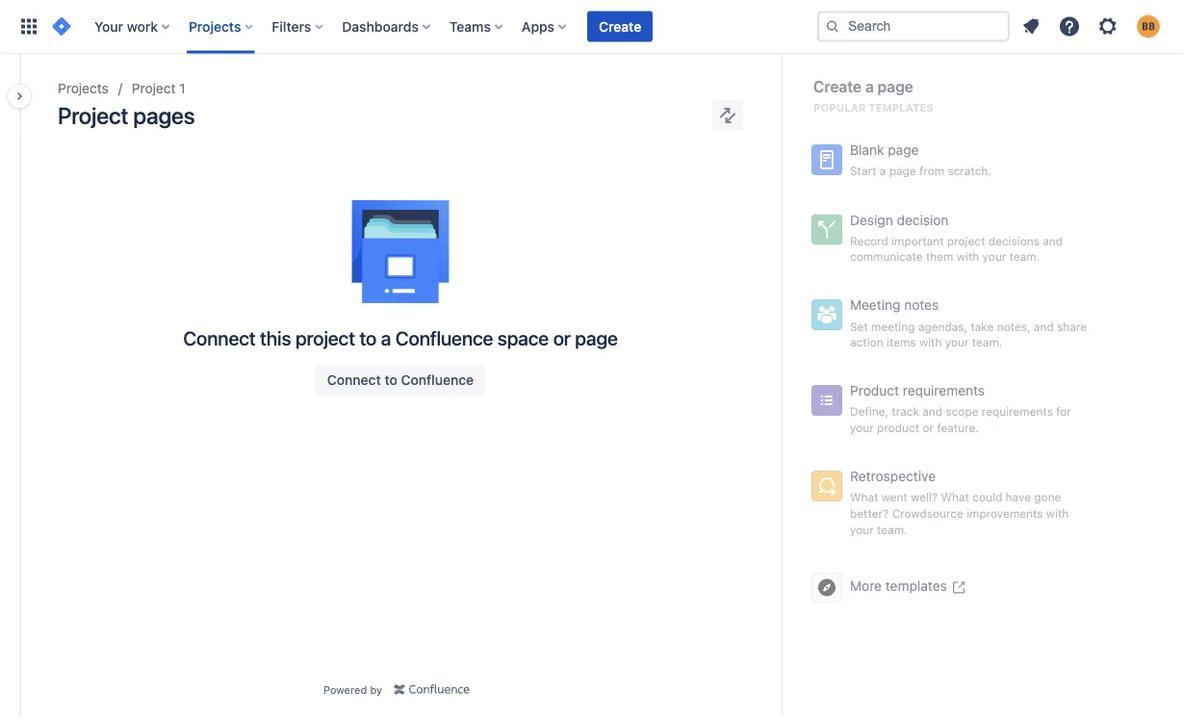 Task type: describe. For each thing, give the bounding box(es) containing it.
0 horizontal spatial page
[[575, 327, 618, 349]]

projects link
[[58, 77, 109, 100]]

search image
[[825, 19, 841, 34]]

by
[[370, 684, 382, 696]]

connect to confluence
[[327, 372, 474, 388]]

powered
[[324, 684, 367, 696]]

powered by
[[324, 684, 382, 696]]

a inside create a page popular templates
[[866, 78, 874, 96]]

notifications image
[[1020, 15, 1043, 38]]

0 vertical spatial confluence
[[396, 327, 493, 349]]

this
[[260, 327, 291, 349]]

0 vertical spatial to
[[360, 327, 377, 349]]

update space or page icon image
[[717, 104, 740, 127]]

connect this project to a confluence space or page
[[183, 327, 618, 349]]

apps button
[[516, 11, 574, 42]]

popular
[[814, 102, 866, 114]]

settings image
[[1097, 15, 1120, 38]]

your work
[[94, 18, 158, 34]]

your work button
[[89, 11, 177, 42]]

filters button
[[266, 11, 331, 42]]

projects button
[[183, 11, 260, 42]]

your profile and settings image
[[1137, 15, 1160, 38]]

page inside create a page popular templates
[[878, 78, 914, 96]]

Search field
[[818, 11, 1010, 42]]

confluence inside button
[[401, 372, 474, 388]]

filters
[[272, 18, 311, 34]]

primary element
[[12, 0, 818, 53]]

create for create a page popular templates
[[814, 78, 862, 96]]



Task type: vqa. For each thing, say whether or not it's contained in the screenshot.
Code link
no



Task type: locate. For each thing, give the bounding box(es) containing it.
project
[[132, 80, 176, 96], [58, 102, 128, 129]]

1 vertical spatial connect
[[327, 372, 381, 388]]

connect for connect to confluence
[[327, 372, 381, 388]]

1 vertical spatial projects
[[58, 80, 109, 96]]

templates
[[869, 102, 934, 114]]

0 vertical spatial project
[[132, 80, 176, 96]]

create inside button
[[599, 18, 642, 34]]

1 horizontal spatial create
[[814, 78, 862, 96]]

a up popular
[[866, 78, 874, 96]]

project
[[296, 327, 355, 349]]

1 vertical spatial to
[[385, 372, 398, 388]]

1 horizontal spatial project
[[132, 80, 176, 96]]

page up templates
[[878, 78, 914, 96]]

0 horizontal spatial connect
[[183, 327, 256, 349]]

create button
[[588, 11, 653, 42]]

0 horizontal spatial project
[[58, 102, 128, 129]]

connect inside button
[[327, 372, 381, 388]]

1 horizontal spatial page
[[878, 78, 914, 96]]

projects inside 'dropdown button'
[[189, 18, 241, 34]]

1 vertical spatial confluence
[[401, 372, 474, 388]]

1 vertical spatial page
[[575, 327, 618, 349]]

1 vertical spatial create
[[814, 78, 862, 96]]

projects for projects link
[[58, 80, 109, 96]]

project down projects link
[[58, 102, 128, 129]]

to right project at the left
[[360, 327, 377, 349]]

projects up project pages
[[58, 80, 109, 96]]

projects for projects 'dropdown button'
[[189, 18, 241, 34]]

create for create
[[599, 18, 642, 34]]

confluence up connect to confluence
[[396, 327, 493, 349]]

project pages
[[58, 102, 195, 129]]

create
[[599, 18, 642, 34], [814, 78, 862, 96]]

or
[[553, 327, 571, 349]]

teams button
[[444, 11, 510, 42]]

apps
[[522, 18, 555, 34]]

1 horizontal spatial a
[[866, 78, 874, 96]]

0 horizontal spatial to
[[360, 327, 377, 349]]

dashboards button
[[336, 11, 438, 42]]

teams
[[450, 18, 491, 34]]

1 horizontal spatial connect
[[327, 372, 381, 388]]

connect down project at the left
[[327, 372, 381, 388]]

0 vertical spatial page
[[878, 78, 914, 96]]

projects
[[189, 18, 241, 34], [58, 80, 109, 96]]

0 horizontal spatial create
[[599, 18, 642, 34]]

work
[[127, 18, 158, 34]]

0 vertical spatial create
[[599, 18, 642, 34]]

create right apps popup button
[[599, 18, 642, 34]]

0 vertical spatial projects
[[189, 18, 241, 34]]

banner
[[0, 0, 1184, 54]]

projects right work in the top of the page
[[189, 18, 241, 34]]

create up popular
[[814, 78, 862, 96]]

project for project 1
[[132, 80, 176, 96]]

confluence image
[[394, 682, 470, 698], [394, 682, 470, 698]]

0 vertical spatial a
[[866, 78, 874, 96]]

0 vertical spatial connect
[[183, 327, 256, 349]]

project left 1
[[132, 80, 176, 96]]

project 1
[[132, 80, 186, 96]]

project 1 link
[[132, 77, 186, 100]]

confluence down 'connect this project to a confluence space or page' on the top of the page
[[401, 372, 474, 388]]

your
[[94, 18, 123, 34]]

pages
[[133, 102, 195, 129]]

sidebar navigation image
[[0, 77, 42, 116]]

dashboards
[[342, 18, 419, 34]]

1 horizontal spatial to
[[385, 372, 398, 388]]

space
[[498, 327, 549, 349]]

a
[[866, 78, 874, 96], [381, 327, 391, 349]]

project for project pages
[[58, 102, 128, 129]]

confluence
[[396, 327, 493, 349], [401, 372, 474, 388]]

connect for connect this project to a confluence space or page
[[183, 327, 256, 349]]

0 horizontal spatial a
[[381, 327, 391, 349]]

to
[[360, 327, 377, 349], [385, 372, 398, 388]]

0 horizontal spatial projects
[[58, 80, 109, 96]]

a up connect to confluence
[[381, 327, 391, 349]]

page right or
[[575, 327, 618, 349]]

page
[[878, 78, 914, 96], [575, 327, 618, 349]]

help image
[[1058, 15, 1082, 38]]

create a page popular templates
[[814, 78, 934, 114]]

to down 'connect this project to a confluence space or page' on the top of the page
[[385, 372, 398, 388]]

banner containing your work
[[0, 0, 1184, 54]]

create inside create a page popular templates
[[814, 78, 862, 96]]

connect
[[183, 327, 256, 349], [327, 372, 381, 388]]

1
[[179, 80, 186, 96]]

connect left the this
[[183, 327, 256, 349]]

appswitcher icon image
[[17, 15, 40, 38]]

1 vertical spatial project
[[58, 102, 128, 129]]

1 horizontal spatial projects
[[189, 18, 241, 34]]

1 vertical spatial a
[[381, 327, 391, 349]]

jira software image
[[50, 15, 73, 38], [50, 15, 73, 38]]

connect to confluence button
[[316, 365, 485, 396]]

to inside button
[[385, 372, 398, 388]]



